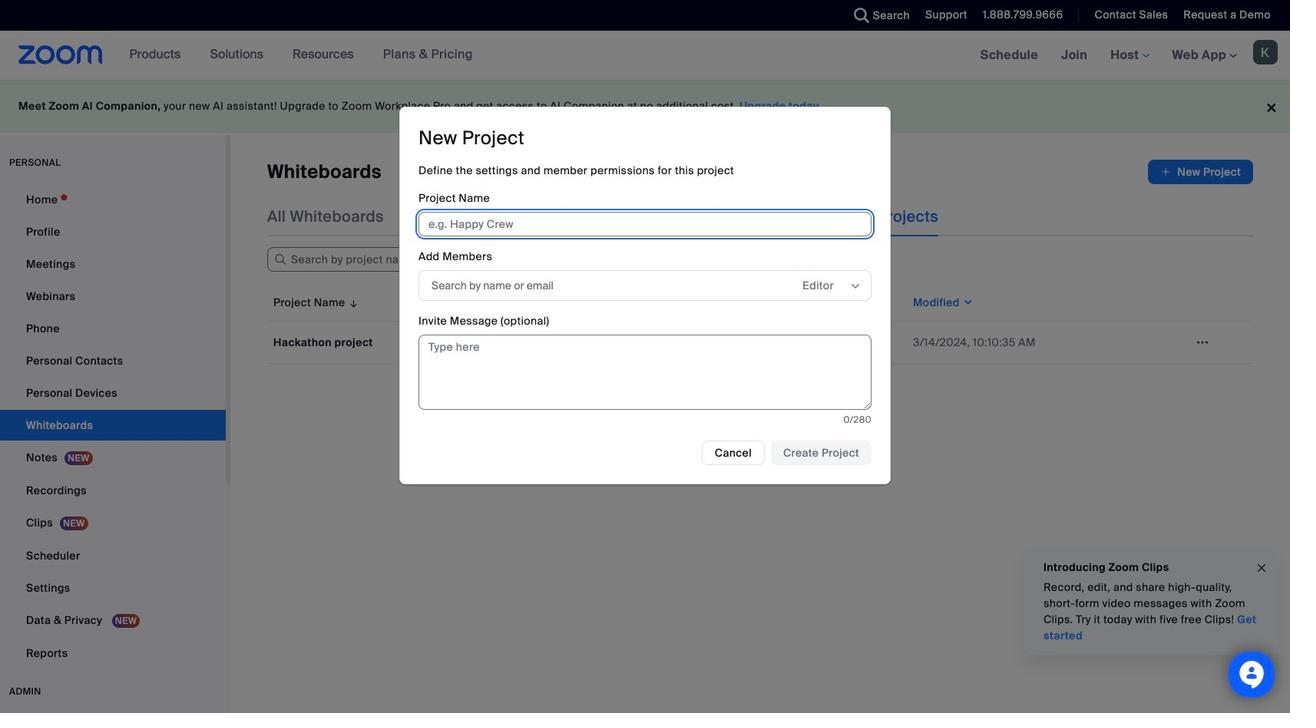 Task type: describe. For each thing, give the bounding box(es) containing it.
meetings navigation
[[969, 31, 1291, 81]]

Invite Message (optional) text field
[[419, 335, 872, 411]]

add image
[[1161, 164, 1172, 180]]

personal menu menu
[[0, 184, 226, 671]]

arrow down image
[[345, 293, 360, 312]]

show options image
[[850, 281, 862, 293]]

product information navigation
[[118, 31, 485, 80]]

edit project image
[[1191, 336, 1215, 350]]

Search text field
[[267, 247, 452, 272]]



Task type: locate. For each thing, give the bounding box(es) containing it.
dialog
[[400, 107, 891, 485]]

tabs of all whiteboard page tab list
[[267, 197, 939, 237]]

footer
[[0, 80, 1291, 133]]

Search by name or email,Search by name or email text field
[[432, 275, 771, 298]]

close image
[[1256, 560, 1268, 577]]

e.g. Happy Crew text field
[[419, 212, 872, 237]]

application
[[267, 284, 1254, 364]]

heading
[[419, 126, 525, 150]]

banner
[[0, 31, 1291, 81]]



Task type: vqa. For each thing, say whether or not it's contained in the screenshot.
Show options ICON
yes



